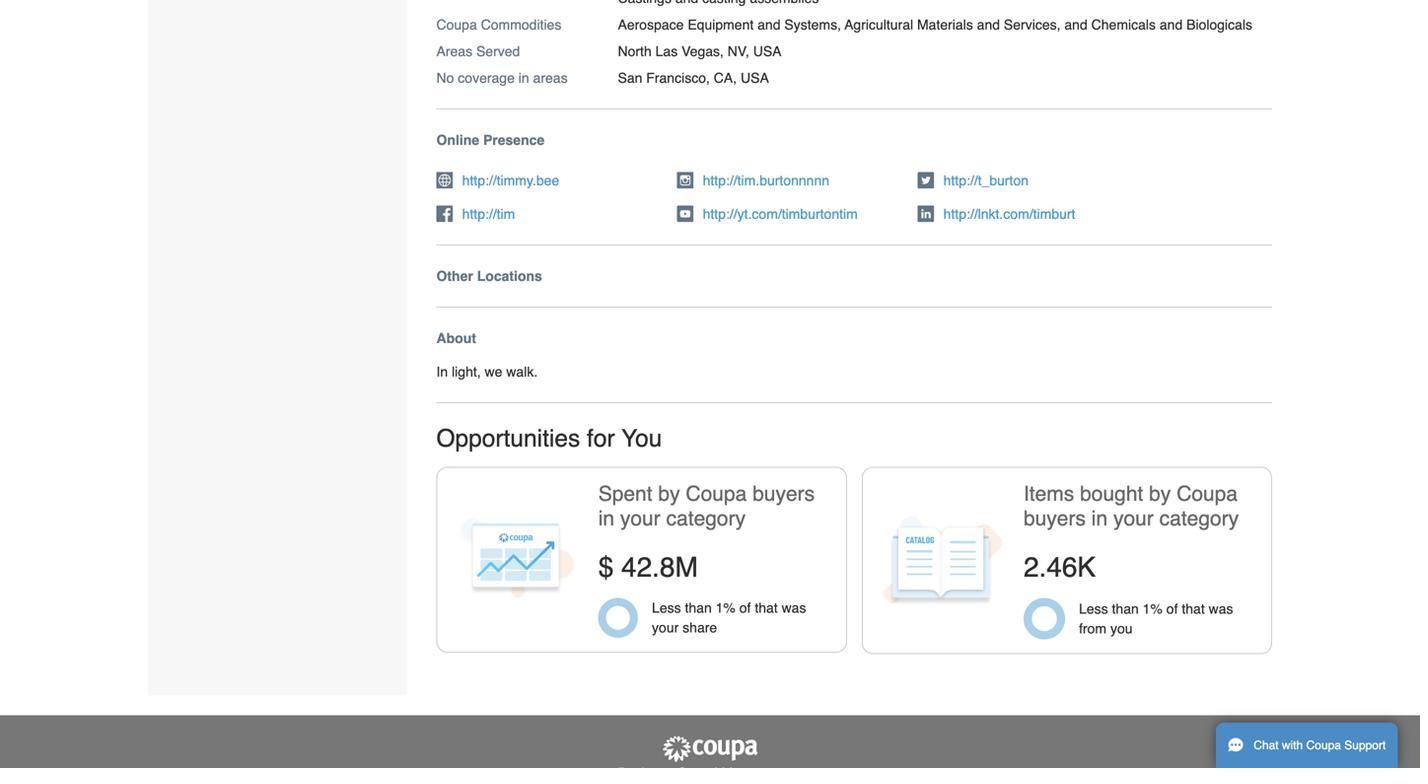 Task type: locate. For each thing, give the bounding box(es) containing it.
1 horizontal spatial buyers
[[1024, 507, 1086, 531]]

chat with coupa support
[[1254, 739, 1386, 752]]

north
[[618, 44, 652, 59]]

in left areas
[[518, 70, 529, 86]]

2.46k
[[1024, 552, 1096, 583]]

your
[[620, 507, 660, 531], [1113, 507, 1154, 531], [652, 620, 679, 636]]

and right services,
[[1064, 17, 1087, 33]]

of for 2.46k
[[1166, 601, 1178, 617]]

areas
[[533, 70, 568, 86]]

and right materials
[[977, 17, 1000, 33]]

that inside of that was your share
[[755, 600, 778, 616]]

spent
[[598, 482, 652, 506]]

by right spent
[[658, 482, 680, 506]]

chemicals
[[1091, 17, 1156, 33]]

by inside spent by coupa buyers in your category
[[658, 482, 680, 506]]

usa right nv,
[[753, 44, 782, 59]]

1 horizontal spatial 1%
[[1143, 601, 1163, 617]]

that
[[755, 600, 778, 616], [1182, 601, 1205, 617]]

4 and from the left
[[1160, 17, 1183, 33]]

0 horizontal spatial less than 1%
[[652, 600, 736, 616]]

$
[[598, 552, 614, 583]]

1 horizontal spatial less than 1%
[[1079, 601, 1163, 617]]

1 category from the left
[[666, 507, 746, 531]]

biologicals
[[1186, 17, 1252, 33]]

1 horizontal spatial of
[[1166, 601, 1178, 617]]

category
[[666, 507, 746, 531], [1159, 507, 1239, 531]]

of
[[739, 600, 751, 616], [1166, 601, 1178, 617]]

less down 42.8m at the bottom left of the page
[[652, 600, 681, 616]]

walk.
[[506, 364, 538, 380]]

less
[[652, 600, 681, 616], [1079, 601, 1108, 617]]

and right chemicals
[[1160, 17, 1183, 33]]

0 vertical spatial buyers
[[753, 482, 815, 506]]

your down bought
[[1113, 507, 1154, 531]]

was inside of that was from you
[[1209, 601, 1233, 617]]

by inside items bought by coupa buyers in your category
[[1149, 482, 1171, 506]]

was
[[782, 600, 806, 616], [1209, 601, 1233, 617]]

no coverage in areas
[[436, 70, 568, 86]]

http://tim
[[462, 206, 515, 222]]

coupa inside button
[[1306, 739, 1341, 752]]

coupa up areas
[[436, 17, 477, 33]]

was for 2.46k
[[1209, 601, 1233, 617]]

coupa inside items bought by coupa buyers in your category
[[1177, 482, 1238, 506]]

0 horizontal spatial 1%
[[716, 600, 736, 616]]

1 horizontal spatial in
[[598, 507, 614, 531]]

services,
[[1004, 17, 1061, 33]]

and
[[758, 17, 781, 33], [977, 17, 1000, 33], [1064, 17, 1087, 33], [1160, 17, 1183, 33]]

in down spent
[[598, 507, 614, 531]]

with
[[1282, 739, 1303, 752]]

1%
[[716, 600, 736, 616], [1143, 601, 1163, 617]]

category inside spent by coupa buyers in your category
[[666, 507, 746, 531]]

less for 2.46k
[[1079, 601, 1108, 617]]

0 horizontal spatial of
[[739, 600, 751, 616]]

other locations
[[436, 268, 542, 284]]

0 horizontal spatial category
[[666, 507, 746, 531]]

we
[[485, 364, 502, 380]]

in
[[518, 70, 529, 86], [598, 507, 614, 531], [1091, 507, 1108, 531]]

0 horizontal spatial was
[[782, 600, 806, 616]]

1 by from the left
[[658, 482, 680, 506]]

than up share
[[685, 600, 712, 616]]

san francisco, ca, usa
[[618, 70, 769, 86]]

1 horizontal spatial less
[[1079, 601, 1108, 617]]

coupa supplier portal image
[[661, 735, 759, 763]]

equipment
[[688, 17, 754, 33]]

http://tim.burtonnnnn
[[703, 173, 829, 189]]

http://yt.com/timburtontim link
[[703, 206, 858, 222]]

http://timmy.bee link
[[462, 173, 559, 189]]

coupa right with
[[1306, 739, 1341, 752]]

areas served
[[436, 44, 520, 59]]

2 by from the left
[[1149, 482, 1171, 506]]

1 horizontal spatial was
[[1209, 601, 1233, 617]]

served
[[476, 44, 520, 59]]

your down spent
[[620, 507, 660, 531]]

opportunities for you
[[436, 425, 662, 452]]

coupa right bought
[[1177, 482, 1238, 506]]

1 and from the left
[[758, 17, 781, 33]]

items
[[1024, 482, 1074, 506]]

areas
[[436, 44, 472, 59]]

share
[[683, 620, 717, 636]]

in down bought
[[1091, 507, 1108, 531]]

coupa inside spent by coupa buyers in your category
[[686, 482, 747, 506]]

of inside of that was your share
[[739, 600, 751, 616]]

less than 1% up you
[[1079, 601, 1163, 617]]

0 horizontal spatial buyers
[[753, 482, 815, 506]]

that for $ 42.8m
[[755, 600, 778, 616]]

that inside of that was from you
[[1182, 601, 1205, 617]]

of for $ 42.8m
[[739, 600, 751, 616]]

was inside of that was your share
[[782, 600, 806, 616]]

of that was your share
[[652, 600, 806, 636]]

http://lnkt.com/timburt link
[[943, 206, 1075, 222]]

1 horizontal spatial that
[[1182, 601, 1205, 617]]

less up from
[[1079, 601, 1108, 617]]

than
[[685, 600, 712, 616], [1112, 601, 1139, 617]]

opportunities
[[436, 425, 580, 452]]

other
[[436, 268, 473, 284]]

north las vegas, nv, usa
[[618, 44, 782, 59]]

your left share
[[652, 620, 679, 636]]

by
[[658, 482, 680, 506], [1149, 482, 1171, 506]]

aerospace
[[618, 17, 684, 33]]

coupa right spent
[[686, 482, 747, 506]]

less than 1% up share
[[652, 600, 736, 616]]

0 horizontal spatial less
[[652, 600, 681, 616]]

buyers inside items bought by coupa buyers in your category
[[1024, 507, 1086, 531]]

usa
[[753, 44, 782, 59], [741, 70, 769, 86]]

2 horizontal spatial in
[[1091, 507, 1108, 531]]

1 horizontal spatial by
[[1149, 482, 1171, 506]]

0 horizontal spatial by
[[658, 482, 680, 506]]

by right bought
[[1149, 482, 1171, 506]]

2 category from the left
[[1159, 507, 1239, 531]]

of inside of that was from you
[[1166, 601, 1178, 617]]

buyers
[[753, 482, 815, 506], [1024, 507, 1086, 531]]

your inside items bought by coupa buyers in your category
[[1113, 507, 1154, 531]]

1 vertical spatial buyers
[[1024, 507, 1086, 531]]

1 horizontal spatial than
[[1112, 601, 1139, 617]]

http://lnkt.com/timburt
[[943, 206, 1075, 222]]

1 horizontal spatial category
[[1159, 507, 1239, 531]]

that for 2.46k
[[1182, 601, 1205, 617]]

less than 1% for $ 42.8m
[[652, 600, 736, 616]]

usa right ca,
[[741, 70, 769, 86]]

1% for 2.46k
[[1143, 601, 1163, 617]]

than up you
[[1112, 601, 1139, 617]]

http://t_burton link
[[943, 173, 1029, 189]]

presence
[[483, 132, 545, 148]]

0 horizontal spatial than
[[685, 600, 712, 616]]

0 horizontal spatial that
[[755, 600, 778, 616]]

and left systems,
[[758, 17, 781, 33]]

support
[[1344, 739, 1386, 752]]

about
[[436, 331, 476, 346]]

coupa
[[436, 17, 477, 33], [686, 482, 747, 506], [1177, 482, 1238, 506], [1306, 739, 1341, 752]]

category inside items bought by coupa buyers in your category
[[1159, 507, 1239, 531]]

online presence
[[436, 132, 545, 148]]

less than 1%
[[652, 600, 736, 616], [1079, 601, 1163, 617]]

less than 1% for 2.46k
[[1079, 601, 1163, 617]]

francisco,
[[646, 70, 710, 86]]



Task type: vqa. For each thing, say whether or not it's contained in the screenshot.


Task type: describe. For each thing, give the bounding box(es) containing it.
than for $ 42.8m
[[685, 600, 712, 616]]

ca,
[[714, 70, 737, 86]]

from
[[1079, 621, 1107, 637]]

$ 42.8m
[[598, 552, 698, 583]]

0 horizontal spatial in
[[518, 70, 529, 86]]

was for $ 42.8m
[[782, 600, 806, 616]]

bought
[[1080, 482, 1143, 506]]

http://t_burton
[[943, 173, 1029, 189]]

you
[[621, 425, 662, 452]]

1% for $ 42.8m
[[716, 600, 736, 616]]

in inside items bought by coupa buyers in your category
[[1091, 507, 1108, 531]]

in inside spent by coupa buyers in your category
[[598, 507, 614, 531]]

spent by coupa buyers in your category
[[598, 482, 815, 531]]

2 and from the left
[[977, 17, 1000, 33]]

you
[[1110, 621, 1133, 637]]

chat
[[1254, 739, 1279, 752]]

coupa commodities
[[436, 17, 561, 33]]

1 vertical spatial usa
[[741, 70, 769, 86]]

your inside of that was your share
[[652, 620, 679, 636]]

no
[[436, 70, 454, 86]]

than for 2.46k
[[1112, 601, 1139, 617]]

las
[[655, 44, 678, 59]]

42.8m
[[621, 552, 698, 583]]

less for $ 42.8m
[[652, 600, 681, 616]]

3 and from the left
[[1064, 17, 1087, 33]]

commodities
[[481, 17, 561, 33]]

buyers inside spent by coupa buyers in your category
[[753, 482, 815, 506]]

items bought by coupa buyers in your category
[[1024, 482, 1239, 531]]

http://timmy.bee
[[462, 173, 559, 189]]

aerospace equipment and systems, agricultural materials and services, and chemicals and biologicals
[[618, 17, 1252, 33]]

systems,
[[784, 17, 841, 33]]

nv,
[[728, 44, 749, 59]]

locations
[[477, 268, 542, 284]]

vegas,
[[682, 44, 724, 59]]

chat with coupa support button
[[1216, 723, 1398, 768]]

light,
[[452, 364, 481, 380]]

http://tim link
[[462, 206, 515, 222]]

in light, we walk.
[[436, 364, 538, 380]]

agricultural
[[845, 17, 913, 33]]

in
[[436, 364, 448, 380]]

coverage
[[458, 70, 515, 86]]

san
[[618, 70, 642, 86]]

for
[[587, 425, 615, 452]]

of that was from you
[[1079, 601, 1233, 637]]

your inside spent by coupa buyers in your category
[[620, 507, 660, 531]]

materials
[[917, 17, 973, 33]]

0 vertical spatial usa
[[753, 44, 782, 59]]

online
[[436, 132, 479, 148]]

http://yt.com/timburtontim
[[703, 206, 858, 222]]

http://tim.burtonnnnn link
[[703, 173, 829, 189]]



